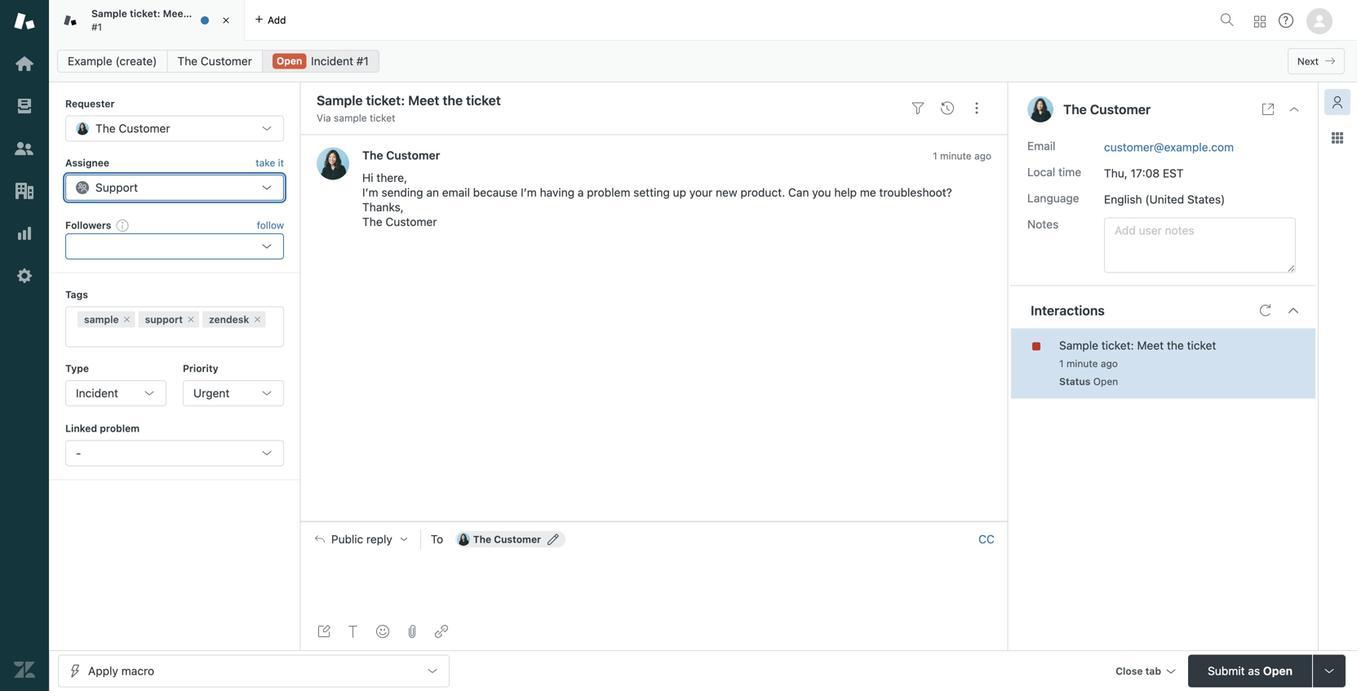 Task type: vqa. For each thing, say whether or not it's contained in the screenshot.
States)
yes



Task type: describe. For each thing, give the bounding box(es) containing it.
cc
[[979, 532, 995, 546]]

notes
[[1027, 218, 1059, 231]]

add button
[[245, 0, 296, 40]]

0 vertical spatial 1
[[933, 150, 937, 162]]

customer up customer@example.com
[[1090, 102, 1151, 117]]

take
[[256, 157, 275, 168]]

reporting image
[[14, 223, 35, 244]]

insert emojis image
[[376, 625, 389, 638]]

via
[[317, 112, 331, 124]]

submit as open
[[1208, 664, 1293, 678]]

email
[[1027, 139, 1056, 153]]

the customer right customer@example.com image
[[473, 534, 541, 545]]

followers
[[65, 219, 111, 231]]

customer inside hi there, i'm sending an email because i'm having a problem setting up your new product. can you help me troubleshoot? thanks, the customer
[[386, 215, 437, 228]]

customer inside requester element
[[119, 122, 170, 135]]

edit user image
[[548, 534, 559, 545]]

email
[[442, 186, 470, 199]]

the customer inside secondary element
[[177, 54, 252, 68]]

assignee
[[65, 157, 109, 168]]

the for sample ticket: meet the ticket #1
[[190, 8, 205, 19]]

open inside sample ticket: meet the ticket 1 minute ago status open
[[1093, 376, 1118, 387]]

minute inside sample ticket: meet the ticket 1 minute ago status open
[[1066, 358, 1098, 369]]

1 vertical spatial the customer link
[[362, 148, 440, 162]]

take it button
[[256, 155, 284, 171]]

user image
[[1027, 96, 1053, 122]]

you
[[812, 186, 831, 199]]

1 horizontal spatial ticket
[[370, 112, 395, 124]]

close image
[[1288, 103, 1301, 116]]

info on adding followers image
[[116, 219, 129, 232]]

troubleshoot?
[[879, 186, 952, 199]]

tab containing sample ticket: meet the ticket
[[49, 0, 245, 41]]

having
[[540, 186, 575, 199]]

local
[[1027, 165, 1055, 179]]

sending
[[381, 186, 423, 199]]

remove image
[[186, 315, 196, 324]]

next button
[[1288, 48, 1345, 74]]

take it
[[256, 157, 284, 168]]

the inside hi there, i'm sending an email because i'm having a problem setting up your new product. can you help me troubleshoot? thanks, the customer
[[362, 215, 382, 228]]

close tab
[[1116, 665, 1161, 677]]

hi there, i'm sending an email because i'm having a problem setting up your new product. can you help me troubleshoot? thanks, the customer
[[362, 171, 952, 228]]

it
[[278, 157, 284, 168]]

the customer link inside secondary element
[[167, 50, 263, 73]]

0 horizontal spatial minute
[[940, 150, 972, 162]]

get help image
[[1279, 13, 1293, 28]]

product.
[[740, 186, 785, 199]]

because
[[473, 186, 518, 199]]

main element
[[0, 0, 49, 691]]

time
[[1058, 165, 1081, 179]]

close tab button
[[1108, 655, 1182, 690]]

the inside secondary element
[[177, 54, 198, 68]]

support
[[95, 181, 138, 194]]

the right customer@example.com image
[[473, 534, 491, 545]]

assignee element
[[65, 174, 284, 201]]

type
[[65, 363, 89, 374]]

zendesk products image
[[1254, 16, 1266, 27]]

(united
[[1145, 193, 1184, 206]]

tab
[[1145, 665, 1161, 677]]

thu,
[[1104, 167, 1128, 180]]

thu, 17:08 est
[[1104, 167, 1184, 180]]

2 i'm from the left
[[521, 186, 537, 199]]

up
[[673, 186, 686, 199]]

support
[[145, 314, 183, 325]]

meet for sample ticket: meet the ticket 1 minute ago status open
[[1137, 339, 1164, 352]]

english (united states)
[[1104, 193, 1225, 206]]

0 horizontal spatial sample
[[84, 314, 119, 325]]

submit
[[1208, 664, 1245, 678]]

next
[[1297, 55, 1319, 67]]

1 inside sample ticket: meet the ticket 1 minute ago status open
[[1059, 358, 1064, 369]]

close
[[1116, 665, 1143, 677]]

meet for sample ticket: meet the ticket #1
[[163, 8, 187, 19]]

filter image
[[911, 102, 925, 115]]

public reply
[[331, 532, 392, 546]]

customer@example.com image
[[457, 533, 470, 546]]

0 horizontal spatial problem
[[100, 423, 140, 434]]

#1 inside secondary element
[[356, 54, 369, 68]]

language
[[1027, 191, 1079, 205]]

customer up there,
[[386, 148, 440, 162]]

urgent button
[[183, 380, 284, 406]]

tabs tab list
[[49, 0, 1213, 41]]

via sample ticket
[[317, 112, 395, 124]]

public reply button
[[300, 522, 420, 556]]

zendesk support image
[[14, 11, 35, 32]]

can
[[788, 186, 809, 199]]

your
[[689, 186, 713, 199]]

close image
[[218, 12, 234, 29]]

hi
[[362, 171, 373, 184]]

linked problem element
[[65, 440, 284, 466]]

zendesk image
[[14, 659, 35, 681]]

incident button
[[65, 380, 166, 406]]

1 i'm from the left
[[362, 186, 378, 199]]

ticket: for sample ticket: meet the ticket 1 minute ago status open
[[1101, 339, 1134, 352]]



Task type: locate. For each thing, give the bounding box(es) containing it.
i'm down hi
[[362, 186, 378, 199]]

as
[[1248, 664, 1260, 678]]

customer context image
[[1331, 95, 1344, 109]]

tags
[[65, 289, 88, 300]]

the customer up thu,
[[1063, 102, 1151, 117]]

est
[[1163, 167, 1184, 180]]

example
[[68, 54, 112, 68]]

0 horizontal spatial sample
[[91, 8, 127, 19]]

the inside sample ticket: meet the ticket 1 minute ago status open
[[1167, 339, 1184, 352]]

17:08
[[1131, 167, 1160, 180]]

the customer link
[[167, 50, 263, 73], [362, 148, 440, 162]]

open inside secondary element
[[277, 55, 302, 67]]

1 remove image from the left
[[122, 315, 132, 324]]

requester element
[[65, 115, 284, 141]]

incident inside secondary element
[[311, 54, 353, 68]]

new
[[716, 186, 737, 199]]

ticket actions image
[[970, 102, 983, 115]]

open down add
[[277, 55, 302, 67]]

ticket inside sample ticket: meet the ticket #1
[[208, 8, 235, 19]]

sample right 'via'
[[334, 112, 367, 124]]

english
[[1104, 193, 1142, 206]]

local time
[[1027, 165, 1081, 179]]

0 horizontal spatial ago
[[974, 150, 991, 162]]

status
[[1059, 376, 1090, 387]]

ticket: for sample ticket: meet the ticket #1
[[130, 8, 160, 19]]

the customer link down close image
[[167, 50, 263, 73]]

apply macro
[[88, 664, 154, 678]]

ticket for sample ticket: meet the ticket #1
[[208, 8, 235, 19]]

1 horizontal spatial ago
[[1101, 358, 1118, 369]]

0 vertical spatial ticket:
[[130, 8, 160, 19]]

ago down interactions
[[1101, 358, 1118, 369]]

incident for incident #1
[[311, 54, 353, 68]]

ago down ticket actions icon
[[974, 150, 991, 162]]

0 horizontal spatial incident
[[76, 386, 118, 400]]

example (create) button
[[57, 50, 168, 73]]

hide composer image
[[648, 515, 661, 528]]

1 horizontal spatial problem
[[587, 186, 630, 199]]

admin image
[[14, 265, 35, 286]]

0 vertical spatial problem
[[587, 186, 630, 199]]

(create)
[[115, 54, 157, 68]]

0 horizontal spatial ticket:
[[130, 8, 160, 19]]

customers image
[[14, 138, 35, 159]]

2 horizontal spatial open
[[1263, 664, 1293, 678]]

the down thanks,
[[362, 215, 382, 228]]

add link (cmd k) image
[[435, 625, 448, 638]]

secondary element
[[49, 45, 1357, 78]]

2 vertical spatial open
[[1263, 664, 1293, 678]]

ticket inside sample ticket: meet the ticket 1 minute ago status open
[[1187, 339, 1216, 352]]

0 horizontal spatial the customer link
[[167, 50, 263, 73]]

1 up troubleshoot?
[[933, 150, 937, 162]]

i'm left having
[[521, 186, 537, 199]]

ago
[[974, 150, 991, 162], [1101, 358, 1118, 369]]

#1 up "via sample ticket"
[[356, 54, 369, 68]]

2 horizontal spatial ticket
[[1187, 339, 1216, 352]]

get started image
[[14, 53, 35, 74]]

linked problem
[[65, 423, 140, 434]]

1 vertical spatial ticket:
[[1101, 339, 1134, 352]]

1 minute ago text field
[[933, 150, 991, 162]]

0 vertical spatial the
[[190, 8, 205, 19]]

1 vertical spatial sample
[[1059, 339, 1098, 352]]

0 vertical spatial ticket
[[208, 8, 235, 19]]

1 vertical spatial sample
[[84, 314, 119, 325]]

sample inside sample ticket: meet the ticket #1
[[91, 8, 127, 19]]

sample for sample ticket: meet the ticket 1 minute ago status open
[[1059, 339, 1098, 352]]

customer down sending
[[386, 215, 437, 228]]

1 horizontal spatial ticket:
[[1101, 339, 1134, 352]]

#1
[[91, 21, 102, 33], [356, 54, 369, 68]]

1 horizontal spatial sample
[[1059, 339, 1098, 352]]

thanks,
[[362, 200, 404, 214]]

1 horizontal spatial i'm
[[521, 186, 537, 199]]

zendesk
[[209, 314, 249, 325]]

the
[[177, 54, 198, 68], [1063, 102, 1087, 117], [95, 122, 116, 135], [362, 148, 383, 162], [362, 215, 382, 228], [473, 534, 491, 545]]

requester
[[65, 98, 115, 109]]

me
[[860, 186, 876, 199]]

0 horizontal spatial ticket
[[208, 8, 235, 19]]

0 vertical spatial sample
[[334, 112, 367, 124]]

open right as
[[1263, 664, 1293, 678]]

ticket
[[208, 8, 235, 19], [370, 112, 395, 124], [1187, 339, 1216, 352]]

0 horizontal spatial 1
[[933, 150, 937, 162]]

open down 1 minute ago text field
[[1093, 376, 1118, 387]]

incident inside incident popup button
[[76, 386, 118, 400]]

0 horizontal spatial the
[[190, 8, 205, 19]]

0 vertical spatial #1
[[91, 21, 102, 33]]

cc button
[[978, 532, 995, 547]]

1 vertical spatial incident
[[76, 386, 118, 400]]

0 vertical spatial incident
[[311, 54, 353, 68]]

0 vertical spatial sample
[[91, 8, 127, 19]]

events image
[[941, 102, 954, 115]]

view more details image
[[1262, 103, 1275, 116]]

displays possible ticket submission types image
[[1323, 665, 1336, 678]]

1 horizontal spatial the customer link
[[362, 148, 440, 162]]

ticket: inside sample ticket: meet the ticket #1
[[130, 8, 160, 19]]

to
[[431, 532, 443, 546]]

views image
[[14, 95, 35, 117]]

1 horizontal spatial meet
[[1137, 339, 1164, 352]]

2 remove image from the left
[[252, 315, 262, 324]]

the customer down close image
[[177, 54, 252, 68]]

sample up the example (create)
[[91, 8, 127, 19]]

remove image right zendesk
[[252, 315, 262, 324]]

i'm
[[362, 186, 378, 199], [521, 186, 537, 199]]

minute down events image
[[940, 150, 972, 162]]

2 vertical spatial ticket
[[1187, 339, 1216, 352]]

the customer link up there,
[[362, 148, 440, 162]]

0 vertical spatial the customer link
[[167, 50, 263, 73]]

Subject field
[[313, 91, 900, 110]]

ticket for sample ticket: meet the ticket 1 minute ago status open
[[1187, 339, 1216, 352]]

the customer inside requester element
[[95, 122, 170, 135]]

help
[[834, 186, 857, 199]]

problem
[[587, 186, 630, 199], [100, 423, 140, 434]]

problem inside hi there, i'm sending an email because i'm having a problem setting up your new product. can you help me troubleshoot? thanks, the customer
[[587, 186, 630, 199]]

interactions
[[1031, 303, 1105, 318]]

customer inside secondary element
[[201, 54, 252, 68]]

1 minute ago text field
[[1059, 358, 1118, 369]]

sample up 1 minute ago text field
[[1059, 339, 1098, 352]]

0 vertical spatial minute
[[940, 150, 972, 162]]

sample ticket: meet the ticket 1 minute ago status open
[[1059, 339, 1216, 387]]

follow
[[257, 220, 284, 231]]

customer
[[201, 54, 252, 68], [1090, 102, 1151, 117], [119, 122, 170, 135], [386, 148, 440, 162], [386, 215, 437, 228], [494, 534, 541, 545]]

-
[[76, 446, 81, 460]]

1 vertical spatial problem
[[100, 423, 140, 434]]

remove image
[[122, 315, 132, 324], [252, 315, 262, 324]]

ticket: inside sample ticket: meet the ticket 1 minute ago status open
[[1101, 339, 1134, 352]]

the for sample ticket: meet the ticket 1 minute ago status open
[[1167, 339, 1184, 352]]

the customer down requester
[[95, 122, 170, 135]]

0 horizontal spatial open
[[277, 55, 302, 67]]

the down sample ticket: meet the ticket #1
[[177, 54, 198, 68]]

1 horizontal spatial remove image
[[252, 315, 262, 324]]

public
[[331, 532, 363, 546]]

a
[[578, 186, 584, 199]]

format text image
[[347, 625, 360, 638]]

1 minute ago
[[933, 150, 991, 162]]

incident
[[311, 54, 353, 68], [76, 386, 118, 400]]

1 vertical spatial the
[[1167, 339, 1184, 352]]

0 horizontal spatial meet
[[163, 8, 187, 19]]

followers element
[[65, 234, 284, 260]]

Add user notes text field
[[1104, 218, 1296, 273]]

1 vertical spatial meet
[[1137, 339, 1164, 352]]

apply
[[88, 664, 118, 678]]

linked
[[65, 423, 97, 434]]

ticket:
[[130, 8, 160, 19], [1101, 339, 1134, 352]]

the
[[190, 8, 205, 19], [1167, 339, 1184, 352]]

0 vertical spatial open
[[277, 55, 302, 67]]

example (create)
[[68, 54, 157, 68]]

remove image for sample
[[122, 315, 132, 324]]

customer up support
[[119, 122, 170, 135]]

1 horizontal spatial the
[[1167, 339, 1184, 352]]

reply
[[366, 532, 392, 546]]

the down requester
[[95, 122, 116, 135]]

the inside requester element
[[95, 122, 116, 135]]

apps image
[[1331, 131, 1344, 144]]

problem right a
[[587, 186, 630, 199]]

1 vertical spatial ago
[[1101, 358, 1118, 369]]

organizations image
[[14, 180, 35, 202]]

the customer up there,
[[362, 148, 440, 162]]

add attachment image
[[406, 625, 419, 638]]

meet inside sample ticket: meet the ticket #1
[[163, 8, 187, 19]]

the up hi
[[362, 148, 383, 162]]

sample
[[334, 112, 367, 124], [84, 314, 119, 325]]

draft mode image
[[317, 625, 330, 638]]

1 vertical spatial open
[[1093, 376, 1118, 387]]

follow button
[[257, 218, 284, 233]]

macro
[[121, 664, 154, 678]]

meet inside sample ticket: meet the ticket 1 minute ago status open
[[1137, 339, 1164, 352]]

incident up 'via'
[[311, 54, 353, 68]]

the inside sample ticket: meet the ticket #1
[[190, 8, 205, 19]]

ticket: up (create)
[[130, 8, 160, 19]]

sample ticket: meet the ticket #1
[[91, 8, 235, 33]]

the right user image
[[1063, 102, 1087, 117]]

incident for incident
[[76, 386, 118, 400]]

add
[[268, 14, 286, 26]]

0 horizontal spatial i'm
[[362, 186, 378, 199]]

1 horizontal spatial incident
[[311, 54, 353, 68]]

#1 inside sample ticket: meet the ticket #1
[[91, 21, 102, 33]]

customer left edit user image
[[494, 534, 541, 545]]

customer down close image
[[201, 54, 252, 68]]

0 vertical spatial ago
[[974, 150, 991, 162]]

ago inside sample ticket: meet the ticket 1 minute ago status open
[[1101, 358, 1118, 369]]

1
[[933, 150, 937, 162], [1059, 358, 1064, 369]]

ticket: up 1 minute ago text field
[[1101, 339, 1134, 352]]

customer@example.com
[[1104, 140, 1234, 154]]

1 vertical spatial #1
[[356, 54, 369, 68]]

meet
[[163, 8, 187, 19], [1137, 339, 1164, 352]]

avatar image
[[317, 147, 349, 180]]

sample inside sample ticket: meet the ticket 1 minute ago status open
[[1059, 339, 1098, 352]]

an
[[426, 186, 439, 199]]

problem down incident popup button
[[100, 423, 140, 434]]

minute up status on the bottom of the page
[[1066, 358, 1098, 369]]

sample for sample ticket: meet the ticket #1
[[91, 8, 127, 19]]

there,
[[376, 171, 407, 184]]

1 up status on the bottom of the page
[[1059, 358, 1064, 369]]

1 horizontal spatial #1
[[356, 54, 369, 68]]

priority
[[183, 363, 218, 374]]

1 horizontal spatial open
[[1093, 376, 1118, 387]]

tab
[[49, 0, 245, 41]]

1 vertical spatial ticket
[[370, 112, 395, 124]]

1 vertical spatial 1
[[1059, 358, 1064, 369]]

#1 up example
[[91, 21, 102, 33]]

0 horizontal spatial #1
[[91, 21, 102, 33]]

setting
[[633, 186, 670, 199]]

remove image left support
[[122, 315, 132, 324]]

states)
[[1187, 193, 1225, 206]]

incident #1
[[311, 54, 369, 68]]

remove image for zendesk
[[252, 315, 262, 324]]

sample down tags
[[84, 314, 119, 325]]

1 horizontal spatial minute
[[1066, 358, 1098, 369]]

minute
[[940, 150, 972, 162], [1066, 358, 1098, 369]]

0 vertical spatial meet
[[163, 8, 187, 19]]

1 vertical spatial minute
[[1066, 358, 1098, 369]]

open
[[277, 55, 302, 67], [1093, 376, 1118, 387], [1263, 664, 1293, 678]]

incident down type
[[76, 386, 118, 400]]

1 horizontal spatial sample
[[334, 112, 367, 124]]

urgent
[[193, 386, 230, 400]]

1 horizontal spatial 1
[[1059, 358, 1064, 369]]

0 horizontal spatial remove image
[[122, 315, 132, 324]]



